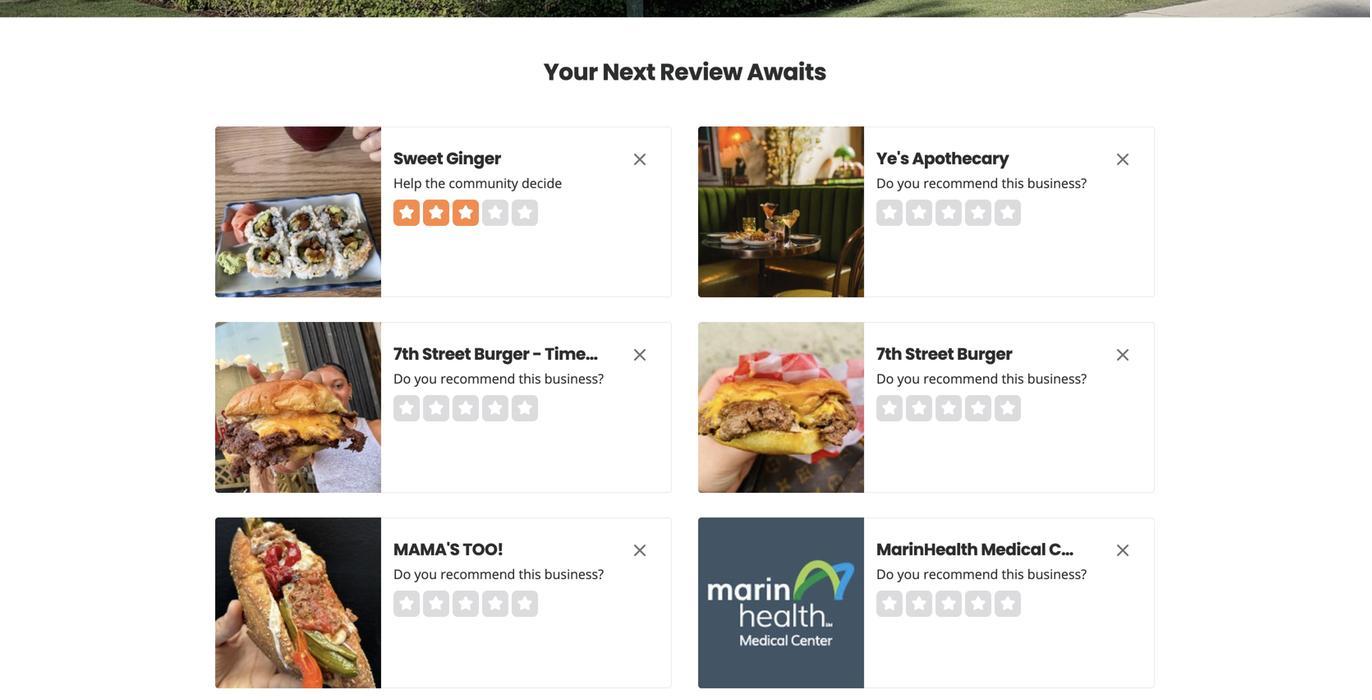 Task type: locate. For each thing, give the bounding box(es) containing it.
1 horizontal spatial burger
[[957, 343, 1013, 366]]

recommend down apothecary
[[924, 174, 999, 192]]

7th street burger - times square
[[394, 343, 657, 366]]

do you recommend this business? down 7th street burger - times square at the left of the page
[[394, 370, 604, 387]]

0 horizontal spatial street
[[422, 343, 471, 366]]

dismiss card image
[[1114, 150, 1133, 169], [630, 345, 650, 365], [1114, 345, 1133, 365]]

recommend down 7th street burger
[[924, 370, 999, 387]]

(no rating) image for mama's too!
[[394, 591, 538, 617]]

1 horizontal spatial street
[[906, 343, 954, 366]]

you for 7th street burger - times square
[[415, 370, 437, 387]]

this down "7th street burger" 'link'
[[1002, 370, 1024, 387]]

mama's too!
[[394, 538, 504, 561]]

do you recommend this business? for marinhealth medical center
[[877, 565, 1087, 583]]

rating element for 7th street burger - times square
[[394, 395, 538, 422]]

(no rating) image for 7th street burger
[[877, 395, 1021, 422]]

dismiss card image for 7th street burger
[[1114, 345, 1133, 365]]

(no rating) image down ye's apothecary
[[877, 200, 1021, 226]]

mama's
[[394, 538, 460, 561]]

(no rating) image
[[877, 200, 1021, 226], [394, 395, 538, 422], [877, 395, 1021, 422], [394, 591, 538, 617], [877, 591, 1021, 617]]

7th for 7th street burger
[[877, 343, 902, 366]]

do you recommend this business? for 7th street burger - times square
[[394, 370, 604, 387]]

(no rating) image down marinhealth
[[877, 591, 1021, 617]]

recommend down marinhealth medical center link
[[924, 565, 999, 583]]

3 star rating image
[[394, 200, 538, 226]]

ye's apothecary link
[[877, 147, 1082, 170]]

this for ye's apothecary
[[1002, 174, 1024, 192]]

2 street from the left
[[906, 343, 954, 366]]

you
[[898, 174, 920, 192], [415, 370, 437, 387], [898, 370, 920, 387], [415, 565, 437, 583], [898, 565, 920, 583]]

photo of marinhealth medical center image
[[699, 518, 865, 689]]

rating element down mama's too!
[[394, 591, 538, 617]]

do for 7th street burger - times square
[[394, 370, 411, 387]]

sweet ginger link
[[394, 147, 599, 170]]

photo of 7th street burger - times square image
[[215, 322, 381, 493]]

7th street burger - times square link
[[394, 343, 657, 366]]

apothecary
[[913, 147, 1009, 170]]

this down medical
[[1002, 565, 1024, 583]]

recommend
[[924, 174, 999, 192], [441, 370, 516, 387], [924, 370, 999, 387], [441, 565, 516, 583], [924, 565, 999, 583]]

(no rating) image for ye's apothecary
[[877, 200, 1021, 226]]

this
[[1002, 174, 1024, 192], [519, 370, 541, 387], [1002, 370, 1024, 387], [519, 565, 541, 583], [1002, 565, 1024, 583]]

photo of sweet ginger image
[[215, 127, 381, 297]]

2 burger from the left
[[957, 343, 1013, 366]]

1 7th from the left
[[394, 343, 419, 366]]

rating element down 7th street burger
[[877, 395, 1021, 422]]

(no rating) image for 7th street burger - times square
[[394, 395, 538, 422]]

dismiss card image
[[630, 150, 650, 169], [630, 541, 650, 560], [1114, 541, 1133, 560]]

(no rating) image for marinhealth medical center
[[877, 591, 1021, 617]]

1 burger from the left
[[474, 343, 530, 366]]

business? for 7th street burger
[[1028, 370, 1087, 387]]

None radio
[[936, 200, 962, 226], [966, 200, 992, 226], [995, 200, 1021, 226], [394, 395, 420, 422], [423, 395, 450, 422], [877, 395, 903, 422], [936, 395, 962, 422], [995, 395, 1021, 422], [394, 591, 420, 617], [512, 591, 538, 617], [877, 591, 903, 617], [906, 591, 933, 617], [936, 591, 962, 617], [966, 591, 992, 617], [936, 200, 962, 226], [966, 200, 992, 226], [995, 200, 1021, 226], [394, 395, 420, 422], [423, 395, 450, 422], [877, 395, 903, 422], [936, 395, 962, 422], [995, 395, 1021, 422], [394, 591, 420, 617], [512, 591, 538, 617], [877, 591, 903, 617], [906, 591, 933, 617], [936, 591, 962, 617], [966, 591, 992, 617]]

(no rating) image down 7th street burger
[[877, 395, 1021, 422]]

rating element down ye's apothecary
[[877, 200, 1021, 226]]

help the community decide
[[394, 174, 562, 192]]

None radio
[[877, 200, 903, 226], [906, 200, 933, 226], [453, 395, 479, 422], [482, 395, 509, 422], [512, 395, 538, 422], [906, 395, 933, 422], [966, 395, 992, 422], [423, 591, 450, 617], [453, 591, 479, 617], [482, 591, 509, 617], [995, 591, 1021, 617], [877, 200, 903, 226], [906, 200, 933, 226], [453, 395, 479, 422], [482, 395, 509, 422], [512, 395, 538, 422], [906, 395, 933, 422], [966, 395, 992, 422], [423, 591, 450, 617], [453, 591, 479, 617], [482, 591, 509, 617], [995, 591, 1021, 617]]

business? down ye's apothecary link
[[1028, 174, 1087, 192]]

(no rating) image down 7th street burger - times square link
[[394, 395, 538, 422]]

1 street from the left
[[422, 343, 471, 366]]

rating element down 7th street burger - times square link
[[394, 395, 538, 422]]

7th
[[394, 343, 419, 366], [877, 343, 902, 366]]

street
[[422, 343, 471, 366], [906, 343, 954, 366]]

do you recommend this business? down mama's too! link
[[394, 565, 604, 583]]

business?
[[1028, 174, 1087, 192], [545, 370, 604, 387], [1028, 370, 1087, 387], [545, 565, 604, 583], [1028, 565, 1087, 583]]

times
[[545, 343, 595, 366]]

1 horizontal spatial 7th
[[877, 343, 902, 366]]

help
[[394, 174, 422, 192]]

business? down mama's too! link
[[545, 565, 604, 583]]

business? down the center
[[1028, 565, 1087, 583]]

recommend down "too!"
[[441, 565, 516, 583]]

you for 7th street burger
[[898, 370, 920, 387]]

rating element
[[877, 200, 1021, 226], [394, 395, 538, 422], [877, 395, 1021, 422], [394, 591, 538, 617], [877, 591, 1021, 617]]

do you recommend this business? down ye's apothecary link
[[877, 174, 1087, 192]]

street for 7th street burger - times square
[[422, 343, 471, 366]]

awaits
[[747, 56, 827, 88]]

do
[[877, 174, 894, 192], [394, 370, 411, 387], [877, 370, 894, 387], [394, 565, 411, 583], [877, 565, 894, 583]]

business? down "7th street burger" 'link'
[[1028, 370, 1087, 387]]

business? for marinhealth medical center
[[1028, 565, 1087, 583]]

community
[[449, 174, 518, 192]]

(no rating) image down mama's too!
[[394, 591, 538, 617]]

dismiss card image for ye's apothecary
[[1114, 150, 1133, 169]]

recommend for 7th street burger
[[924, 370, 999, 387]]

recommend down 7th street burger - times square at the left of the page
[[441, 370, 516, 387]]

do for mama's too!
[[394, 565, 411, 583]]

do you recommend this business? down "7th street burger" 'link'
[[877, 370, 1087, 387]]

this down mama's too! link
[[519, 565, 541, 583]]

recommend for marinhealth medical center
[[924, 565, 999, 583]]

2 7th from the left
[[877, 343, 902, 366]]

rating element down marinhealth
[[877, 591, 1021, 617]]

0 horizontal spatial 7th
[[394, 343, 419, 366]]

do you recommend this business?
[[877, 174, 1087, 192], [394, 370, 604, 387], [877, 370, 1087, 387], [394, 565, 604, 583], [877, 565, 1087, 583]]

do for 7th street burger
[[877, 370, 894, 387]]

do you recommend this business? down marinhealth medical center link
[[877, 565, 1087, 583]]

do you recommend this business? for 7th street burger
[[877, 370, 1087, 387]]

business? down times
[[545, 370, 604, 387]]

this down 7th street burger - times square at the left of the page
[[519, 370, 541, 387]]

this down ye's apothecary link
[[1002, 174, 1024, 192]]

ye's
[[877, 147, 909, 170]]

0 horizontal spatial burger
[[474, 343, 530, 366]]

burger
[[474, 343, 530, 366], [957, 343, 1013, 366]]

the
[[426, 174, 446, 192]]



Task type: describe. For each thing, give the bounding box(es) containing it.
marinhealth medical center
[[877, 538, 1105, 561]]

rating element for marinhealth medical center
[[877, 591, 1021, 617]]

decide
[[522, 174, 562, 192]]

business? for 7th street burger - times square
[[545, 370, 604, 387]]

business? for ye's apothecary
[[1028, 174, 1087, 192]]

ye's apothecary
[[877, 147, 1009, 170]]

recommend for 7th street burger - times square
[[441, 370, 516, 387]]

mama's too! link
[[394, 538, 599, 561]]

you for mama's too!
[[415, 565, 437, 583]]

burger for 7th street burger
[[957, 343, 1013, 366]]

next
[[603, 56, 656, 88]]

marinhealth
[[877, 538, 978, 561]]

dismiss card image for mama's too!
[[630, 541, 650, 560]]

photo of ye's apothecary image
[[699, 127, 865, 297]]

do for ye's apothecary
[[877, 174, 894, 192]]

medical
[[981, 538, 1046, 561]]

7th street burger link
[[877, 343, 1082, 366]]

rating element for 7th street burger
[[877, 395, 1021, 422]]

dismiss card image for marinhealth medical center
[[1114, 541, 1133, 560]]

ginger
[[446, 147, 501, 170]]

rating element for mama's too!
[[394, 591, 538, 617]]

this for 7th street burger - times square
[[519, 370, 541, 387]]

square
[[598, 343, 657, 366]]

rating element for ye's apothecary
[[877, 200, 1021, 226]]

do for marinhealth medical center
[[877, 565, 894, 583]]

7th street burger
[[877, 343, 1013, 366]]

photo of 7th street burger image
[[699, 322, 865, 493]]

7th for 7th street burger - times square
[[394, 343, 419, 366]]

marinhealth medical center link
[[877, 538, 1105, 561]]

dismiss card image for 7th street burger - times square
[[630, 345, 650, 365]]

photo of mama's too! image
[[215, 518, 381, 689]]

this for mama's too!
[[519, 565, 541, 583]]

too!
[[463, 538, 504, 561]]

dismiss card image for sweet ginger
[[630, 150, 650, 169]]

sweet
[[394, 147, 443, 170]]

do you recommend this business? for ye's apothecary
[[877, 174, 1087, 192]]

center
[[1050, 538, 1105, 561]]

you for marinhealth medical center
[[898, 565, 920, 583]]

business? for mama's too!
[[545, 565, 604, 583]]

sweet ginger
[[394, 147, 501, 170]]

your next review awaits
[[544, 56, 827, 88]]

-
[[533, 343, 542, 366]]

do you recommend this business? for mama's too!
[[394, 565, 604, 583]]

street for 7th street burger
[[906, 343, 954, 366]]

your
[[544, 56, 598, 88]]

burger for 7th street burger - times square
[[474, 343, 530, 366]]

recommend for mama's too!
[[441, 565, 516, 583]]

recommend for ye's apothecary
[[924, 174, 999, 192]]

this for 7th street burger
[[1002, 370, 1024, 387]]

this for marinhealth medical center
[[1002, 565, 1024, 583]]

review
[[660, 56, 743, 88]]

you for ye's apothecary
[[898, 174, 920, 192]]



Task type: vqa. For each thing, say whether or not it's contained in the screenshot.
Dismiss card icon associated with 7th Street Burger - Times Square
yes



